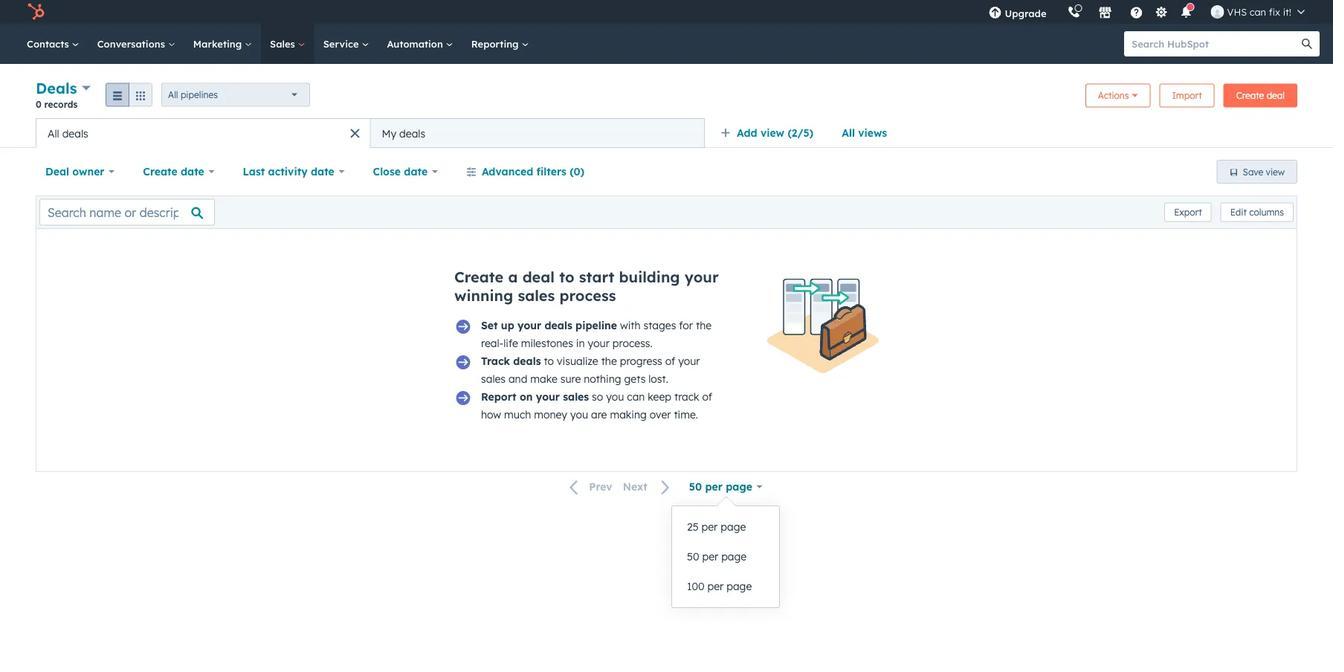 Task type: describe. For each thing, give the bounding box(es) containing it.
page inside 50 per page dropdown button
[[726, 480, 753, 493]]

are
[[591, 408, 607, 421]]

25
[[687, 521, 699, 534]]

add
[[737, 126, 757, 139]]

all views link
[[832, 118, 897, 148]]

deal inside create deal button
[[1267, 90, 1285, 101]]

100 per page button
[[672, 572, 779, 602]]

create for create deal
[[1236, 90, 1264, 101]]

all deals button
[[36, 118, 370, 148]]

0
[[36, 99, 42, 110]]

search button
[[1295, 31, 1320, 57]]

search image
[[1302, 39, 1312, 49]]

conversations
[[97, 38, 168, 50]]

advanced filters (0)
[[482, 165, 585, 178]]

50 inside 50 per page dropdown button
[[689, 480, 702, 493]]

page for 50 per page button
[[721, 550, 747, 563]]

activity
[[268, 165, 308, 178]]

stages
[[644, 319, 676, 332]]

much
[[504, 408, 531, 421]]

contacts link
[[18, 24, 88, 64]]

can inside so you can keep track of how much money you are making over time.
[[627, 390, 645, 403]]

50 per page button
[[672, 542, 779, 572]]

the inside with stages for the real-life milestones in your process.
[[696, 319, 712, 332]]

per for 50 per page button
[[702, 550, 719, 563]]

settings link
[[1152, 4, 1171, 20]]

real-
[[481, 337, 504, 350]]

date for create date
[[181, 165, 204, 178]]

marketplaces button
[[1090, 0, 1121, 24]]

vhs can fix it!
[[1227, 6, 1292, 18]]

milestones
[[521, 337, 573, 350]]

of inside to visualize the progress of your sales and make sure nothing gets lost.
[[665, 355, 675, 368]]

save view
[[1243, 166, 1285, 177]]

reporting
[[471, 38, 522, 50]]

next
[[623, 481, 648, 494]]

owner
[[72, 165, 104, 178]]

deals up milestones
[[545, 319, 572, 332]]

view for add
[[761, 126, 785, 139]]

sales
[[270, 38, 298, 50]]

view for save
[[1266, 166, 1285, 177]]

building
[[619, 268, 680, 286]]

keep
[[648, 390, 672, 403]]

your right up
[[518, 319, 542, 332]]

columns
[[1249, 207, 1284, 218]]

1 vertical spatial you
[[570, 408, 588, 421]]

create for create date
[[143, 165, 177, 178]]

can inside popup button
[[1250, 6, 1266, 18]]

per inside dropdown button
[[705, 480, 723, 493]]

settings image
[[1155, 6, 1168, 20]]

service
[[323, 38, 362, 50]]

visualize
[[557, 355, 598, 368]]

deals
[[36, 79, 77, 97]]

import button
[[1160, 84, 1215, 107]]

page for 25 per page "button"
[[721, 521, 746, 534]]

sure
[[560, 373, 581, 386]]

up
[[501, 319, 514, 332]]

views
[[858, 126, 887, 139]]

sales inside create a deal to start building your winning sales process
[[518, 286, 555, 305]]

automation
[[387, 38, 446, 50]]

all pipelines button
[[161, 83, 310, 107]]

on
[[520, 390, 533, 403]]

1 horizontal spatial you
[[606, 390, 624, 403]]

2 horizontal spatial sales
[[563, 390, 589, 403]]

deal
[[45, 165, 69, 178]]

track
[[674, 390, 699, 403]]

25 per page
[[687, 521, 746, 534]]

last activity date
[[243, 165, 334, 178]]

create for create a deal to start building your winning sales process
[[454, 268, 504, 286]]

add view (2/5) button
[[711, 118, 832, 148]]

and
[[509, 373, 527, 386]]

progress
[[620, 355, 662, 368]]

export button
[[1165, 203, 1212, 222]]

notifications image
[[1180, 7, 1193, 20]]

so you can keep track of how much money you are making over time.
[[481, 390, 712, 421]]

marketing
[[193, 38, 245, 50]]

nothing
[[584, 373, 621, 386]]

help image
[[1130, 7, 1143, 20]]

vhs
[[1227, 6, 1247, 18]]

my deals button
[[370, 118, 705, 148]]

50 per page inside button
[[687, 550, 747, 563]]

notifications button
[[1174, 0, 1199, 24]]

your inside create a deal to start building your winning sales process
[[685, 268, 719, 286]]

actions
[[1098, 90, 1129, 101]]

prev button
[[561, 478, 618, 497]]

page for 100 per page button in the right of the page
[[727, 580, 752, 593]]

fix
[[1269, 6, 1281, 18]]

100 per page
[[687, 580, 752, 593]]

track
[[481, 355, 510, 368]]

25 per page button
[[672, 512, 779, 542]]

to inside to visualize the progress of your sales and make sure nothing gets lost.
[[544, 355, 554, 368]]

of inside so you can keep track of how much money you are making over time.
[[702, 390, 712, 403]]

all deals
[[48, 127, 88, 140]]

track deals
[[481, 355, 541, 368]]

hubspot image
[[27, 3, 45, 21]]

per for 25 per page "button"
[[702, 521, 718, 534]]

edit columns
[[1230, 207, 1284, 218]]

sales link
[[261, 24, 314, 64]]

make
[[530, 373, 558, 386]]

in
[[576, 337, 585, 350]]

calling icon image
[[1068, 6, 1081, 19]]

how
[[481, 408, 501, 421]]

2 date from the left
[[311, 165, 334, 178]]

50 per page inside dropdown button
[[689, 480, 753, 493]]

deal inside create a deal to start building your winning sales process
[[522, 268, 555, 286]]

next button
[[618, 478, 680, 497]]

a
[[508, 268, 518, 286]]

the inside to visualize the progress of your sales and make sure nothing gets lost.
[[601, 355, 617, 368]]



Task type: locate. For each thing, give the bounding box(es) containing it.
per right 100
[[708, 580, 724, 593]]

1 vertical spatial the
[[601, 355, 617, 368]]

date right activity in the left of the page
[[311, 165, 334, 178]]

your up money
[[536, 390, 560, 403]]

1 horizontal spatial date
[[311, 165, 334, 178]]

so
[[592, 390, 603, 403]]

0 horizontal spatial can
[[627, 390, 645, 403]]

0 vertical spatial sales
[[518, 286, 555, 305]]

view right add
[[761, 126, 785, 139]]

1 vertical spatial sales
[[481, 373, 506, 386]]

all inside button
[[48, 127, 59, 140]]

date for close date
[[404, 165, 428, 178]]

per inside button
[[708, 580, 724, 593]]

start
[[579, 268, 615, 286]]

50 per page button
[[680, 472, 772, 502]]

process
[[560, 286, 616, 305]]

deals banner
[[36, 77, 1298, 118]]

Search name or description search field
[[39, 199, 215, 226]]

(0)
[[570, 165, 585, 178]]

2 vertical spatial create
[[454, 268, 504, 286]]

deals up and
[[513, 355, 541, 368]]

deals right my
[[399, 127, 426, 140]]

prev
[[589, 481, 612, 494]]

1 date from the left
[[181, 165, 204, 178]]

sales down track
[[481, 373, 506, 386]]

0 vertical spatial to
[[559, 268, 575, 286]]

marketplaces image
[[1099, 7, 1112, 20]]

1 horizontal spatial view
[[1266, 166, 1285, 177]]

page up 50 per page button
[[721, 521, 746, 534]]

save view button
[[1217, 160, 1298, 184]]

all for all deals
[[48, 127, 59, 140]]

can left "fix" at the right top of page
[[1250, 6, 1266, 18]]

per right 25
[[702, 521, 718, 534]]

close date
[[373, 165, 428, 178]]

deal owner button
[[36, 157, 124, 187]]

per down 25 per page
[[702, 550, 719, 563]]

100
[[687, 580, 705, 593]]

of right track
[[702, 390, 712, 403]]

help button
[[1124, 0, 1149, 24]]

contacts
[[27, 38, 72, 50]]

all for all views
[[842, 126, 855, 139]]

2 horizontal spatial all
[[842, 126, 855, 139]]

1 vertical spatial to
[[544, 355, 554, 368]]

lost.
[[649, 373, 668, 386]]

gets
[[624, 373, 646, 386]]

last activity date button
[[233, 157, 354, 187]]

export
[[1174, 207, 1202, 218]]

page down 50 per page button
[[727, 580, 752, 593]]

page inside 50 per page button
[[721, 550, 747, 563]]

0 horizontal spatial to
[[544, 355, 554, 368]]

can down 'gets'
[[627, 390, 645, 403]]

with stages for the real-life milestones in your process.
[[481, 319, 712, 350]]

1 horizontal spatial sales
[[518, 286, 555, 305]]

making
[[610, 408, 647, 421]]

all
[[168, 89, 178, 100], [842, 126, 855, 139], [48, 127, 59, 140]]

group
[[106, 83, 152, 107]]

create date button
[[133, 157, 224, 187]]

1 horizontal spatial can
[[1250, 6, 1266, 18]]

50 down 25
[[687, 550, 699, 563]]

50 per page
[[689, 480, 753, 493], [687, 550, 747, 563]]

report
[[481, 390, 517, 403]]

your up for
[[685, 268, 719, 286]]

for
[[679, 319, 693, 332]]

menu
[[978, 0, 1315, 24]]

edit
[[1230, 207, 1247, 218]]

close date button
[[363, 157, 448, 187]]

view inside button
[[1266, 166, 1285, 177]]

you right "so"
[[606, 390, 624, 403]]

0 vertical spatial the
[[696, 319, 712, 332]]

50
[[689, 480, 702, 493], [687, 550, 699, 563]]

create deal
[[1236, 90, 1285, 101]]

upgrade
[[1005, 7, 1047, 19]]

create down the search hubspot search box
[[1236, 90, 1264, 101]]

1 horizontal spatial deal
[[1267, 90, 1285, 101]]

create inside create deal button
[[1236, 90, 1264, 101]]

0 horizontal spatial deal
[[522, 268, 555, 286]]

date right close
[[404, 165, 428, 178]]

0 horizontal spatial of
[[665, 355, 675, 368]]

to down milestones
[[544, 355, 554, 368]]

0 horizontal spatial sales
[[481, 373, 506, 386]]

terry turtle image
[[1211, 5, 1224, 19]]

(2/5)
[[788, 126, 814, 139]]

deals for my deals
[[399, 127, 426, 140]]

to inside create a deal to start building your winning sales process
[[559, 268, 575, 286]]

1 horizontal spatial create
[[454, 268, 504, 286]]

it!
[[1283, 6, 1292, 18]]

1 vertical spatial view
[[1266, 166, 1285, 177]]

over
[[650, 408, 671, 421]]

page
[[726, 480, 753, 493], [721, 521, 746, 534], [721, 550, 747, 563], [727, 580, 752, 593]]

50 per page up 25 per page
[[689, 480, 753, 493]]

all for all pipelines
[[168, 89, 178, 100]]

the
[[696, 319, 712, 332], [601, 355, 617, 368]]

50 inside 50 per page button
[[687, 550, 699, 563]]

to left start
[[559, 268, 575, 286]]

create left 'a'
[[454, 268, 504, 286]]

of
[[665, 355, 675, 368], [702, 390, 712, 403]]

1 horizontal spatial of
[[702, 390, 712, 403]]

3 date from the left
[[404, 165, 428, 178]]

per
[[705, 480, 723, 493], [702, 521, 718, 534], [702, 550, 719, 563], [708, 580, 724, 593]]

sales down sure
[[563, 390, 589, 403]]

create inside create date popup button
[[143, 165, 177, 178]]

view
[[761, 126, 785, 139], [1266, 166, 1285, 177]]

create a deal to start building your winning sales process
[[454, 268, 719, 305]]

page down 25 per page "button"
[[721, 550, 747, 563]]

0 vertical spatial of
[[665, 355, 675, 368]]

all left the 'pipelines'
[[168, 89, 178, 100]]

all left views
[[842, 126, 855, 139]]

1 vertical spatial can
[[627, 390, 645, 403]]

view right save
[[1266, 166, 1285, 177]]

records
[[44, 99, 78, 110]]

all down 0 records
[[48, 127, 59, 140]]

per inside "button"
[[702, 521, 718, 534]]

0 vertical spatial can
[[1250, 6, 1266, 18]]

winning
[[454, 286, 513, 305]]

menu item
[[1057, 0, 1060, 24]]

0 vertical spatial view
[[761, 126, 785, 139]]

2 horizontal spatial create
[[1236, 90, 1264, 101]]

close
[[373, 165, 401, 178]]

deals for all deals
[[62, 127, 88, 140]]

life
[[504, 337, 518, 350]]

1 vertical spatial 50
[[687, 550, 699, 563]]

all pipelines
[[168, 89, 218, 100]]

set
[[481, 319, 498, 332]]

marketing link
[[184, 24, 261, 64]]

sales inside to visualize the progress of your sales and make sure nothing gets lost.
[[481, 373, 506, 386]]

1 horizontal spatial all
[[168, 89, 178, 100]]

you
[[606, 390, 624, 403], [570, 408, 588, 421]]

conversations link
[[88, 24, 184, 64]]

page up 25 per page "button"
[[726, 480, 753, 493]]

your inside to visualize the progress of your sales and make sure nothing gets lost.
[[678, 355, 700, 368]]

create inside create a deal to start building your winning sales process
[[454, 268, 504, 286]]

your
[[685, 268, 719, 286], [518, 319, 542, 332], [588, 337, 610, 350], [678, 355, 700, 368], [536, 390, 560, 403]]

the right for
[[696, 319, 712, 332]]

set up your deals pipeline
[[481, 319, 617, 332]]

filters
[[537, 165, 567, 178]]

with
[[620, 319, 641, 332]]

the up nothing
[[601, 355, 617, 368]]

per up 25 per page
[[705, 480, 723, 493]]

1 vertical spatial 50 per page
[[687, 550, 747, 563]]

2 vertical spatial sales
[[563, 390, 589, 403]]

1 vertical spatial of
[[702, 390, 712, 403]]

create
[[1236, 90, 1264, 101], [143, 165, 177, 178], [454, 268, 504, 286]]

your inside with stages for the real-life milestones in your process.
[[588, 337, 610, 350]]

deals inside all deals button
[[62, 127, 88, 140]]

1 horizontal spatial the
[[696, 319, 712, 332]]

of up lost.
[[665, 355, 675, 368]]

page inside 25 per page "button"
[[721, 521, 746, 534]]

0 vertical spatial 50 per page
[[689, 480, 753, 493]]

advanced filters (0) button
[[457, 157, 594, 187]]

last
[[243, 165, 265, 178]]

actions button
[[1086, 84, 1151, 107]]

0 vertical spatial you
[[606, 390, 624, 403]]

0 vertical spatial deal
[[1267, 90, 1285, 101]]

advanced
[[482, 165, 533, 178]]

menu containing vhs can fix it!
[[978, 0, 1315, 24]]

2 horizontal spatial date
[[404, 165, 428, 178]]

report on your sales
[[481, 390, 589, 403]]

0 horizontal spatial all
[[48, 127, 59, 140]]

upgrade image
[[989, 7, 1002, 20]]

edit columns button
[[1221, 203, 1294, 222]]

import
[[1172, 90, 1202, 101]]

0 horizontal spatial you
[[570, 408, 588, 421]]

your down pipeline
[[588, 337, 610, 350]]

calling icon button
[[1062, 2, 1087, 22]]

reporting link
[[462, 24, 538, 64]]

process.
[[613, 337, 653, 350]]

vhs can fix it! button
[[1202, 0, 1314, 24]]

you left the are
[[570, 408, 588, 421]]

your up track
[[678, 355, 700, 368]]

all inside popup button
[[168, 89, 178, 100]]

1 vertical spatial create
[[143, 165, 177, 178]]

sales up set up your deals pipeline
[[518, 286, 555, 305]]

50 per page down 25 per page
[[687, 550, 747, 563]]

1 vertical spatial deal
[[522, 268, 555, 286]]

0 vertical spatial create
[[1236, 90, 1264, 101]]

automation link
[[378, 24, 462, 64]]

0 horizontal spatial create
[[143, 165, 177, 178]]

save
[[1243, 166, 1264, 177]]

1 horizontal spatial to
[[559, 268, 575, 286]]

0 horizontal spatial view
[[761, 126, 785, 139]]

deals for track deals
[[513, 355, 541, 368]]

0 vertical spatial 50
[[689, 480, 702, 493]]

create deal button
[[1224, 84, 1298, 107]]

deals inside my deals button
[[399, 127, 426, 140]]

page inside 100 per page button
[[727, 580, 752, 593]]

to visualize the progress of your sales and make sure nothing gets lost.
[[481, 355, 700, 386]]

can
[[1250, 6, 1266, 18], [627, 390, 645, 403]]

group inside deals banner
[[106, 83, 152, 107]]

deals button
[[36, 77, 91, 99]]

view inside popup button
[[761, 126, 785, 139]]

0 horizontal spatial date
[[181, 165, 204, 178]]

50 up 25
[[689, 480, 702, 493]]

per inside button
[[702, 550, 719, 563]]

pipelines
[[181, 89, 218, 100]]

deals down records
[[62, 127, 88, 140]]

create up search name or description search field
[[143, 165, 177, 178]]

Search HubSpot search field
[[1124, 31, 1307, 57]]

pagination navigation
[[561, 477, 680, 497]]

0 horizontal spatial the
[[601, 355, 617, 368]]

per for 100 per page button in the right of the page
[[708, 580, 724, 593]]

date down all deals button
[[181, 165, 204, 178]]



Task type: vqa. For each thing, say whether or not it's contained in the screenshot.
50 in popup button
yes



